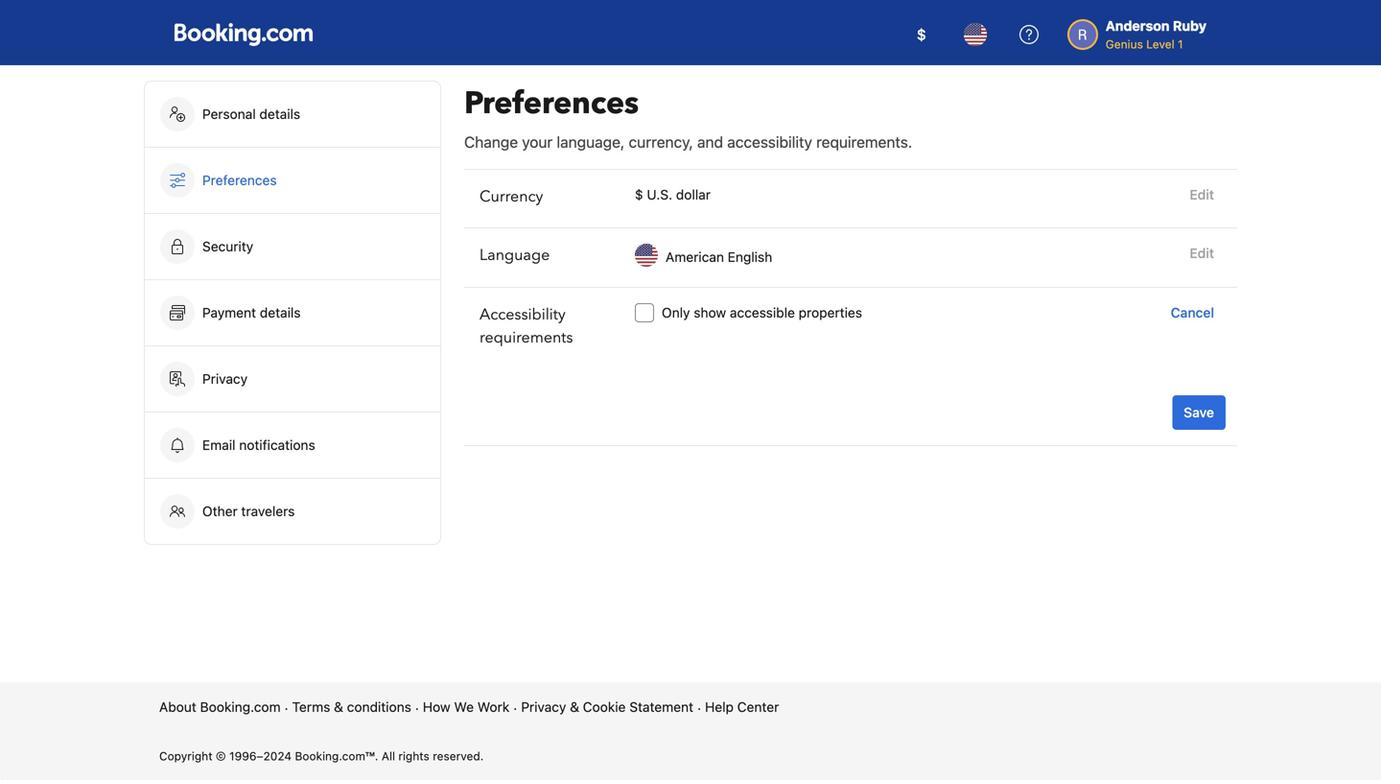 Task type: vqa. For each thing, say whether or not it's contained in the screenshot.
in.
no



Task type: describe. For each thing, give the bounding box(es) containing it.
cookie
[[583, 699, 626, 715]]

how we work link
[[423, 697, 510, 717]]

edit button for currency
[[1182, 177, 1222, 212]]

american english
[[666, 249, 773, 265]]

payment details
[[202, 305, 304, 320]]

only show accessible properties
[[662, 305, 863, 320]]

ruby
[[1173, 18, 1207, 34]]

personal details
[[202, 106, 300, 122]]

conditions
[[347, 699, 411, 715]]

travelers
[[241, 503, 295, 519]]

rights
[[399, 749, 430, 763]]

we
[[454, 699, 474, 715]]

©
[[216, 749, 226, 763]]

currency,
[[629, 133, 694, 151]]

1996–2024
[[229, 749, 292, 763]]

help center link
[[705, 697, 779, 717]]

notifications
[[239, 437, 315, 453]]

all
[[382, 749, 395, 763]]

preferences link
[[145, 148, 440, 213]]

statement
[[630, 699, 694, 715]]

privacy link
[[145, 346, 440, 412]]

anderson ruby genius level 1
[[1106, 18, 1207, 51]]

$ u.s. dollar
[[635, 187, 711, 202]]

anderson
[[1106, 18, 1170, 34]]

preferences change your language, currency, and accessibility requirements.
[[464, 83, 913, 151]]

personal
[[202, 106, 256, 122]]

accessible
[[730, 305, 795, 320]]

accessibility
[[728, 133, 813, 151]]

$ for $ u.s. dollar
[[635, 187, 643, 202]]

requirements
[[480, 327, 573, 348]]

payment details link
[[145, 280, 440, 345]]

and
[[698, 133, 723, 151]]

currency
[[480, 186, 543, 207]]

terms & conditions link
[[292, 697, 411, 717]]

reserved.
[[433, 749, 484, 763]]

center
[[738, 699, 779, 715]]

other travelers
[[202, 503, 295, 519]]

preferences for preferences
[[202, 172, 277, 188]]

edit button for language
[[1182, 236, 1222, 271]]

$ for $
[[917, 25, 927, 44]]

payment
[[202, 305, 256, 320]]

your
[[522, 133, 553, 151]]

details for payment details
[[260, 305, 301, 320]]

email notifications link
[[145, 413, 440, 478]]

terms
[[292, 699, 330, 715]]

$ button
[[899, 12, 945, 58]]

show
[[694, 305, 726, 320]]

properties
[[799, 305, 863, 320]]

privacy for privacy
[[202, 371, 248, 387]]

privacy & cookie statement link
[[521, 697, 694, 717]]

& for privacy
[[570, 699, 579, 715]]

privacy for privacy & cookie statement
[[521, 699, 566, 715]]

copyright © 1996–2024 booking.com™. all rights reserved.
[[159, 749, 484, 763]]

edit for currency
[[1190, 187, 1215, 202]]

preferences for preferences change your language, currency, and accessibility requirements.
[[464, 83, 639, 124]]



Task type: locate. For each thing, give the bounding box(es) containing it.
personal details link
[[145, 82, 440, 147]]

1 vertical spatial edit button
[[1182, 236, 1222, 271]]

2 & from the left
[[570, 699, 579, 715]]

details right payment
[[260, 305, 301, 320]]

0 horizontal spatial preferences
[[202, 172, 277, 188]]

edit button
[[1182, 177, 1222, 212], [1182, 236, 1222, 271]]

help
[[705, 699, 734, 715]]

work
[[478, 699, 510, 715]]

language
[[480, 245, 550, 266]]

terms & conditions
[[292, 699, 411, 715]]

cancel button
[[1163, 296, 1222, 330]]

privacy
[[202, 371, 248, 387], [521, 699, 566, 715]]

change
[[464, 133, 518, 151]]

save button
[[1173, 395, 1226, 430]]

1
[[1178, 37, 1184, 51]]

dollar
[[676, 187, 711, 202]]

0 vertical spatial preferences
[[464, 83, 639, 124]]

other travelers link
[[145, 479, 440, 544]]

preferences inside the preferences change your language, currency, and accessibility requirements.
[[464, 83, 639, 124]]

1 vertical spatial edit
[[1190, 245, 1215, 261]]

security
[[202, 238, 253, 254]]

1 horizontal spatial preferences
[[464, 83, 639, 124]]

accessibility
[[480, 304, 566, 325]]

2 details from the top
[[260, 305, 301, 320]]

edit for language
[[1190, 245, 1215, 261]]

details right personal
[[260, 106, 300, 122]]

help center
[[705, 699, 779, 715]]

security link
[[145, 214, 440, 279]]

0 vertical spatial edit
[[1190, 187, 1215, 202]]

2 edit from the top
[[1190, 245, 1215, 261]]

email
[[202, 437, 236, 453]]

1 horizontal spatial privacy
[[521, 699, 566, 715]]

1 edit from the top
[[1190, 187, 1215, 202]]

0 vertical spatial $
[[917, 25, 927, 44]]

preferences down personal
[[202, 172, 277, 188]]

requirements.
[[817, 133, 913, 151]]

&
[[334, 699, 343, 715], [570, 699, 579, 715]]

0 horizontal spatial privacy
[[202, 371, 248, 387]]

cancel
[[1171, 305, 1215, 320]]

0 horizontal spatial &
[[334, 699, 343, 715]]

& left the cookie
[[570, 699, 579, 715]]

preferences
[[464, 83, 639, 124], [202, 172, 277, 188]]

0 vertical spatial edit button
[[1182, 177, 1222, 212]]

1 & from the left
[[334, 699, 343, 715]]

0 horizontal spatial $
[[635, 187, 643, 202]]

booking.com™.
[[295, 749, 378, 763]]

u.s.
[[647, 187, 673, 202]]

$
[[917, 25, 927, 44], [635, 187, 643, 202]]

other
[[202, 503, 238, 519]]

accessibility requirements
[[480, 304, 573, 348]]

genius
[[1106, 37, 1143, 51]]

email notifications
[[202, 437, 315, 453]]

privacy & cookie statement
[[521, 699, 694, 715]]

level
[[1147, 37, 1175, 51]]

privacy right work
[[521, 699, 566, 715]]

1 vertical spatial privacy
[[521, 699, 566, 715]]

0 vertical spatial details
[[260, 106, 300, 122]]

how
[[423, 699, 451, 715]]

about booking.com
[[159, 699, 281, 715]]

1 vertical spatial details
[[260, 305, 301, 320]]

2 edit button from the top
[[1182, 236, 1222, 271]]

& for terms
[[334, 699, 343, 715]]

$ inside button
[[917, 25, 927, 44]]

only
[[662, 305, 690, 320]]

& right terms
[[334, 699, 343, 715]]

1 details from the top
[[260, 106, 300, 122]]

privacy down payment
[[202, 371, 248, 387]]

details for personal details
[[260, 106, 300, 122]]

language,
[[557, 133, 625, 151]]

how we work
[[423, 699, 510, 715]]

1 vertical spatial $
[[635, 187, 643, 202]]

preferences up your
[[464, 83, 639, 124]]

edit
[[1190, 187, 1215, 202], [1190, 245, 1215, 261]]

booking.com
[[200, 699, 281, 715]]

1 horizontal spatial $
[[917, 25, 927, 44]]

american
[[666, 249, 724, 265]]

about booking.com link
[[159, 697, 281, 717]]

1 vertical spatial preferences
[[202, 172, 277, 188]]

copyright
[[159, 749, 213, 763]]

details
[[260, 106, 300, 122], [260, 305, 301, 320]]

0 vertical spatial privacy
[[202, 371, 248, 387]]

save
[[1184, 404, 1215, 420]]

1 edit button from the top
[[1182, 177, 1222, 212]]

1 horizontal spatial &
[[570, 699, 579, 715]]

english
[[728, 249, 773, 265]]

about
[[159, 699, 197, 715]]



